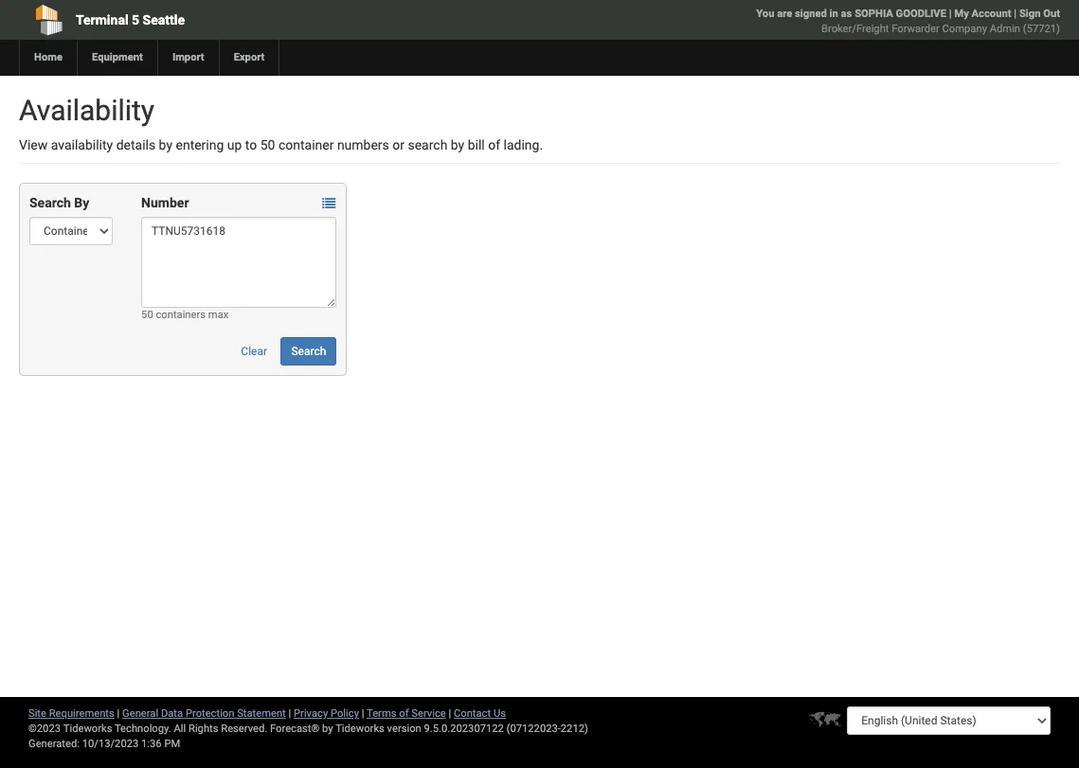 Task type: describe. For each thing, give the bounding box(es) containing it.
privacy policy link
[[294, 708, 359, 720]]

entering
[[176, 137, 224, 153]]

site requirements link
[[28, 708, 115, 720]]

you
[[757, 8, 775, 20]]

export
[[234, 51, 265, 64]]

site requirements | general data protection statement | privacy policy | terms of service | contact us ©2023 tideworks technology. all rights reserved. forecast® by tideworks version 9.5.0.202307122 (07122023-2212) generated: 10/13/2023 1:36 pm
[[28, 708, 589, 751]]

data
[[161, 708, 183, 720]]

general data protection statement link
[[122, 708, 286, 720]]

number
[[141, 195, 189, 210]]

| up 'tideworks'
[[362, 708, 364, 720]]

service
[[412, 708, 446, 720]]

terminal 5 seattle
[[76, 12, 185, 27]]

50 containers max
[[141, 309, 229, 321]]

seattle
[[143, 12, 185, 27]]

of inside site requirements | general data protection statement | privacy policy | terms of service | contact us ©2023 tideworks technology. all rights reserved. forecast® by tideworks version 9.5.0.202307122 (07122023-2212) generated: 10/13/2023 1:36 pm
[[399, 708, 409, 720]]

contact us link
[[454, 708, 506, 720]]

clear
[[241, 345, 267, 358]]

version
[[387, 723, 422, 736]]

| up forecast® on the bottom left of page
[[289, 708, 291, 720]]

forwarder
[[892, 23, 940, 35]]

0 vertical spatial 50
[[260, 137, 275, 153]]

pm
[[164, 738, 180, 751]]

my
[[955, 8, 970, 20]]

all
[[174, 723, 186, 736]]

as
[[841, 8, 853, 20]]

1:36
[[141, 738, 162, 751]]

terms
[[367, 708, 397, 720]]

| left my
[[950, 8, 952, 20]]

company
[[943, 23, 988, 35]]

©2023 tideworks
[[28, 723, 112, 736]]

generated:
[[28, 738, 80, 751]]

equipment link
[[77, 40, 157, 76]]

privacy
[[294, 708, 328, 720]]

view
[[19, 137, 48, 153]]

terminal
[[76, 12, 129, 27]]

account
[[972, 8, 1012, 20]]

forecast®
[[270, 723, 320, 736]]

import
[[172, 51, 204, 64]]

| left general
[[117, 708, 120, 720]]

equipment
[[92, 51, 143, 64]]

import link
[[157, 40, 219, 76]]

view availability details by entering up to 50 container numbers or search by bill of lading.
[[19, 137, 543, 153]]

or
[[393, 137, 405, 153]]

2 horizontal spatial by
[[451, 137, 465, 153]]

search by
[[29, 195, 89, 210]]

availability
[[19, 94, 155, 127]]

bill
[[468, 137, 485, 153]]

search for search by
[[29, 195, 71, 210]]

search
[[408, 137, 448, 153]]

5
[[132, 12, 139, 27]]

site
[[28, 708, 46, 720]]

out
[[1044, 8, 1061, 20]]

statement
[[237, 708, 286, 720]]

you are signed in as sophia goodlive | my account | sign out broker/freight forwarder company admin (57721)
[[757, 8, 1061, 35]]

10/13/2023
[[82, 738, 139, 751]]

9.5.0.202307122
[[424, 723, 504, 736]]



Task type: locate. For each thing, give the bounding box(es) containing it.
clear button
[[231, 337, 278, 366]]

by
[[159, 137, 173, 153], [451, 137, 465, 153], [322, 723, 333, 736]]

by left bill
[[451, 137, 465, 153]]

by
[[74, 195, 89, 210]]

general
[[122, 708, 158, 720]]

by inside site requirements | general data protection statement | privacy policy | terms of service | contact us ©2023 tideworks technology. all rights reserved. forecast® by tideworks version 9.5.0.202307122 (07122023-2212) generated: 10/13/2023 1:36 pm
[[322, 723, 333, 736]]

by down privacy policy "link"
[[322, 723, 333, 736]]

0 horizontal spatial of
[[399, 708, 409, 720]]

(57721)
[[1024, 23, 1061, 35]]

search inside button
[[291, 345, 326, 358]]

policy
[[331, 708, 359, 720]]

0 horizontal spatial 50
[[141, 309, 153, 321]]

terminal 5 seattle link
[[19, 0, 436, 40]]

technology.
[[115, 723, 171, 736]]

of
[[488, 137, 501, 153], [399, 708, 409, 720]]

50
[[260, 137, 275, 153], [141, 309, 153, 321]]

containers
[[156, 309, 206, 321]]

signed
[[795, 8, 827, 20]]

1 vertical spatial search
[[291, 345, 326, 358]]

50 right to
[[260, 137, 275, 153]]

0 horizontal spatial search
[[29, 195, 71, 210]]

availability
[[51, 137, 113, 153]]

by right details
[[159, 137, 173, 153]]

| up 9.5.0.202307122
[[449, 708, 451, 720]]

us
[[494, 708, 506, 720]]

up
[[227, 137, 242, 153]]

search right clear at the left of the page
[[291, 345, 326, 358]]

1 horizontal spatial by
[[322, 723, 333, 736]]

search
[[29, 195, 71, 210], [291, 345, 326, 358]]

details
[[116, 137, 156, 153]]

home link
[[19, 40, 77, 76]]

requirements
[[49, 708, 115, 720]]

50 left containers
[[141, 309, 153, 321]]

1 vertical spatial 50
[[141, 309, 153, 321]]

show list image
[[323, 197, 336, 211]]

my account link
[[955, 8, 1012, 20]]

export link
[[219, 40, 279, 76]]

sophia
[[855, 8, 894, 20]]

goodlive
[[896, 8, 947, 20]]

are
[[777, 8, 793, 20]]

container
[[279, 137, 334, 153]]

0 horizontal spatial by
[[159, 137, 173, 153]]

0 vertical spatial of
[[488, 137, 501, 153]]

| left sign
[[1015, 8, 1017, 20]]

in
[[830, 8, 839, 20]]

contact
[[454, 708, 491, 720]]

search button
[[281, 337, 337, 366]]

of right bill
[[488, 137, 501, 153]]

to
[[245, 137, 257, 153]]

max
[[208, 309, 229, 321]]

numbers
[[337, 137, 389, 153]]

tideworks
[[336, 723, 385, 736]]

search for search
[[291, 345, 326, 358]]

1 horizontal spatial of
[[488, 137, 501, 153]]

2212)
[[561, 723, 589, 736]]

sign
[[1020, 8, 1041, 20]]

terms of service link
[[367, 708, 446, 720]]

protection
[[186, 708, 235, 720]]

search left by
[[29, 195, 71, 210]]

|
[[950, 8, 952, 20], [1015, 8, 1017, 20], [117, 708, 120, 720], [289, 708, 291, 720], [362, 708, 364, 720], [449, 708, 451, 720]]

0 vertical spatial search
[[29, 195, 71, 210]]

home
[[34, 51, 63, 64]]

(07122023-
[[507, 723, 561, 736]]

Number text field
[[141, 217, 337, 308]]

1 horizontal spatial search
[[291, 345, 326, 358]]

of up version
[[399, 708, 409, 720]]

reserved.
[[221, 723, 268, 736]]

1 horizontal spatial 50
[[260, 137, 275, 153]]

broker/freight
[[822, 23, 890, 35]]

rights
[[189, 723, 218, 736]]

admin
[[990, 23, 1021, 35]]

sign out link
[[1020, 8, 1061, 20]]

lading.
[[504, 137, 543, 153]]

1 vertical spatial of
[[399, 708, 409, 720]]



Task type: vqa. For each thing, say whether or not it's contained in the screenshot.
YOU
yes



